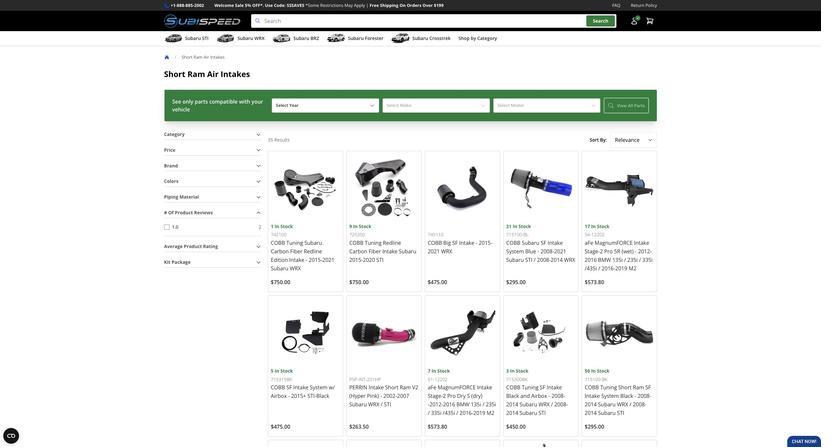 Task type: vqa. For each thing, say whether or not it's contained in the screenshot.
Plastic Button
no



Task type: locate. For each thing, give the bounding box(es) containing it.
tuning up '2020'
[[365, 239, 382, 247]]

1 horizontal spatial pro
[[605, 248, 613, 255]]

short ram air intakes down subaru sti on the left top
[[182, 54, 225, 60]]

0 horizontal spatial black
[[317, 393, 330, 400]]

tuning inside the 50 in stock 715100-bk cobb tuning short ram sf intake system black - 2008- 2014 subaru wrx / 2008- 2014 subaru sti
[[601, 384, 618, 392]]

0 vertical spatial pro
[[605, 248, 613, 255]]

1 vertical spatial 2019
[[474, 410, 486, 417]]

1 horizontal spatial stage-
[[585, 248, 600, 255]]

in right 50
[[592, 368, 596, 374]]

tuning up and
[[522, 384, 539, 392]]

0 vertical spatial stage-
[[585, 248, 600, 255]]

- inside 3 in stock 715300bk cobb tuning sf intake black and airbox - 2008- 2014 subaru wrx / 2008- 2014 subaru sti
[[549, 393, 551, 400]]

1 horizontal spatial 2019
[[616, 265, 628, 272]]

0 vertical spatial m2
[[629, 265, 637, 272]]

select model image
[[592, 103, 597, 108]]

stock right 17
[[597, 223, 610, 230]]

1 vertical spatial intakes
[[221, 69, 250, 79]]

715100- down 31
[[507, 232, 524, 238]]

stock
[[281, 223, 293, 230], [359, 223, 372, 230], [519, 223, 532, 230], [597, 223, 610, 230], [281, 368, 293, 374], [438, 368, 450, 374], [516, 368, 529, 374], [597, 368, 610, 374]]

stock right 7
[[438, 368, 450, 374]]

1 $750.00 from the left
[[271, 279, 291, 286]]

redline
[[383, 239, 401, 247], [304, 248, 322, 255]]

$475.00 for cobb sf intake system w/ airbox - 2015+ sti-black
[[271, 424, 291, 431]]

stock for cobb subaru sf intake system blue - 2008-2021 subaru sti / 2008-2014 wrx
[[519, 223, 532, 230]]

brand
[[164, 163, 178, 169]]

in right the 5 at the bottom left of the page
[[275, 368, 279, 374]]

stock inside 17 in stock 54-12202 afe magnumforce intake stage-2 pro 5r (wet) - 2012- 2016 bmw 135i / 235i / 335i /435i / 2016-2019 m2
[[597, 223, 610, 230]]

carbon inside 9 in stock 725350 cobb tuning redline carbon fiber intake subaru 2015-2020 sti
[[350, 248, 368, 255]]

1 horizontal spatial black
[[507, 393, 520, 400]]

1 horizontal spatial redline
[[383, 239, 401, 247]]

faq link
[[613, 2, 621, 9]]

Select Make button
[[383, 99, 490, 113]]

335i inside 7 in stock 51-12202 afe magnumforce intake stage-2 pro dry s (dry) -2012-2016 bmw 135i / 235i / 335i /435i / 2016-2019 m2
[[431, 410, 442, 417]]

1 vertical spatial air
[[207, 69, 219, 79]]

fiber for -
[[290, 248, 303, 255]]

- inside 5 in stock 715315bk cobb sf intake system w/ airbox - 2015+ sti-black
[[288, 393, 290, 400]]

$750.00
[[271, 279, 291, 286], [350, 279, 369, 286]]

1 horizontal spatial m2
[[629, 265, 637, 272]]

stock up 715300bk
[[516, 368, 529, 374]]

tuning down 742100
[[287, 239, 303, 247]]

results
[[275, 137, 290, 143]]

orders
[[407, 2, 422, 8]]

$573.80 for /435i
[[585, 279, 605, 286]]

stage- down 54-
[[585, 248, 600, 255]]

2002-
[[384, 393, 397, 400]]

2 horizontal spatial black
[[621, 393, 634, 400]]

a subaru crosstrek thumbnail image image
[[392, 34, 410, 43]]

subaru inside psp-int-201hp perrin intake short ram v2 (hyper pink) - 2002-2007 subaru wrx / sti
[[350, 401, 367, 409]]

in inside the 31 in stock 715100-bl cobb subaru sf intake system blue - 2008-2021 subaru sti / 2008-2014 wrx
[[513, 223, 518, 230]]

in inside 17 in stock 54-12202 afe magnumforce intake stage-2 pro 5r (wet) - 2012- 2016 bmw 135i / 235i / 335i /435i / 2016-2019 m2
[[592, 223, 596, 230]]

0 horizontal spatial 2016-
[[460, 410, 474, 417]]

1 horizontal spatial 2012-
[[639, 248, 652, 255]]

1 horizontal spatial 2016-
[[602, 265, 616, 272]]

0 horizontal spatial magnumforce
[[438, 384, 476, 392]]

0 horizontal spatial fiber
[[290, 248, 303, 255]]

1 vertical spatial 2
[[600, 248, 603, 255]]

2012- inside 17 in stock 54-12202 afe magnumforce intake stage-2 pro 5r (wet) - 2012- 2016 bmw 135i / 235i / 335i /435i / 2016-2019 m2
[[639, 248, 652, 255]]

/ inside the 31 in stock 715100-bl cobb subaru sf intake system blue - 2008-2021 subaru sti / 2008-2014 wrx
[[534, 257, 536, 264]]

Select... button
[[611, 132, 658, 148]]

+1-
[[171, 2, 177, 8]]

2020
[[363, 257, 375, 264]]

2 $750.00 from the left
[[350, 279, 369, 286]]

cobb tuning sf intake black and airbox - 2008-2014 subaru wrx / 2008-2014 subaru sti image
[[507, 299, 576, 368]]

subaru
[[185, 35, 201, 41], [238, 35, 254, 41], [294, 35, 310, 41], [348, 35, 364, 41], [413, 35, 429, 41], [305, 239, 322, 247], [522, 239, 540, 247], [399, 248, 417, 255], [507, 257, 524, 264], [271, 265, 289, 272], [350, 401, 367, 409], [520, 401, 538, 409], [599, 401, 616, 409], [520, 410, 538, 417], [599, 410, 616, 417]]

kit package
[[164, 259, 191, 265]]

m2
[[629, 265, 637, 272], [487, 410, 495, 417]]

welcome sale 5% off*. use code: sssave5
[[215, 2, 305, 8]]

$295.00
[[507, 279, 526, 286], [585, 424, 605, 431]]

stock for cobb tuning sf intake black and airbox - 2008- 2014 subaru wrx / 2008- 2014 subaru sti
[[516, 368, 529, 374]]

stock up '715315bk'
[[281, 368, 293, 374]]

0 horizontal spatial system
[[310, 384, 328, 392]]

1 fiber from the left
[[290, 248, 303, 255]]

0 horizontal spatial $750.00
[[271, 279, 291, 286]]

1 horizontal spatial 335i
[[643, 257, 653, 264]]

bmw inside 17 in stock 54-12202 afe magnumforce intake stage-2 pro 5r (wet) - 2012- 2016 bmw 135i / 235i / 335i /435i / 2016-2019 m2
[[599, 257, 612, 264]]

system down bk
[[602, 393, 620, 400]]

2 horizontal spatial 2
[[600, 248, 603, 255]]

1 horizontal spatial fiber
[[369, 248, 381, 255]]

button image
[[631, 17, 639, 25]]

2 black from the left
[[507, 393, 520, 400]]

12202 for afe magnumforce intake stage-2 pro 5r (wet) - 2012- 2016 bmw 135i / 235i / 335i /435i / 2016-2019 m2
[[592, 232, 605, 238]]

cobb down 715300bk
[[507, 384, 521, 392]]

0 horizontal spatial bmw
[[457, 401, 470, 409]]

stock up 725350
[[359, 223, 372, 230]]

kit package button
[[164, 258, 262, 268]]

average product rating button
[[164, 242, 262, 252]]

kit
[[164, 259, 171, 265]]

1 horizontal spatial system
[[507, 248, 524, 255]]

stock inside 9 in stock 725350 cobb tuning redline carbon fiber intake subaru 2015-2020 sti
[[359, 223, 372, 230]]

0 vertical spatial 12202
[[592, 232, 605, 238]]

afe down 51-
[[428, 384, 437, 392]]

intake inside the 50 in stock 715100-bk cobb tuning short ram sf intake system black - 2008- 2014 subaru wrx / 2008- 2014 subaru sti
[[585, 393, 600, 400]]

2 for afe magnumforce intake stage-2 pro dry s (dry) -2012-2016 bmw 135i / 235i / 335i /435i / 2016-2019 m2
[[443, 393, 446, 400]]

afe inside 17 in stock 54-12202 afe magnumforce intake stage-2 pro 5r (wet) - 2012- 2016 bmw 135i / 235i / 335i /435i / 2016-2019 m2
[[585, 239, 594, 247]]

stock for cobb tuning redline carbon fiber intake subaru 2015-2020 sti
[[359, 223, 372, 230]]

bmw
[[599, 257, 612, 264], [457, 401, 470, 409]]

$295.00 for cobb subaru sf intake system blue - 2008-2021 subaru sti / 2008-2014 wrx
[[507, 279, 526, 286]]

0 horizontal spatial carbon
[[271, 248, 289, 255]]

0 vertical spatial $475.00
[[428, 279, 448, 286]]

715100- for subaru
[[507, 232, 524, 238]]

system left blue
[[507, 248, 524, 255]]

1 vertical spatial pro
[[448, 393, 456, 400]]

afe for afe magnumforce intake stage-2 pro dry s (dry) -2012-2016 bmw 135i / 235i / 335i /435i / 2016-2019 m2
[[428, 384, 437, 392]]

tuning for redline
[[287, 239, 303, 247]]

0 vertical spatial system
[[507, 248, 524, 255]]

335i
[[643, 257, 653, 264], [431, 410, 442, 417]]

sf inside 5 in stock 715315bk cobb sf intake system w/ airbox - 2015+ sti-black
[[287, 384, 292, 392]]

5
[[271, 368, 274, 374]]

54-
[[585, 232, 592, 238]]

1 horizontal spatial $573.80
[[585, 279, 605, 286]]

search
[[594, 18, 609, 24]]

$750.00 for cobb tuning redline carbon fiber intake subaru 2015-2020 sti
[[350, 279, 369, 286]]

by:
[[601, 137, 607, 143]]

715100- down 50
[[585, 377, 603, 383]]

0 horizontal spatial m2
[[487, 410, 495, 417]]

2 inside 17 in stock 54-12202 afe magnumforce intake stage-2 pro 5r (wet) - 2012- 2016 bmw 135i / 235i / 335i /435i / 2016-2019 m2
[[600, 248, 603, 255]]

2019 inside 7 in stock 51-12202 afe magnumforce intake stage-2 pro dry s (dry) -2012-2016 bmw 135i / 235i / 335i /435i / 2016-2019 m2
[[474, 410, 486, 417]]

return
[[632, 2, 645, 8]]

1 vertical spatial 2012-
[[430, 401, 444, 409]]

0 vertical spatial 715100-
[[507, 232, 524, 238]]

0 vertical spatial 335i
[[643, 257, 653, 264]]

stock inside 7 in stock 51-12202 afe magnumforce intake stage-2 pro dry s (dry) -2012-2016 bmw 135i / 235i / 335i /435i / 2016-2019 m2
[[438, 368, 450, 374]]

in
[[275, 223, 279, 230], [353, 223, 358, 230], [513, 223, 518, 230], [592, 223, 596, 230], [275, 368, 279, 374], [432, 368, 437, 374], [511, 368, 515, 374], [592, 368, 596, 374]]

0 horizontal spatial $475.00
[[271, 424, 291, 431]]

2 horizontal spatial 2021
[[555, 248, 567, 255]]

cobb down 725350
[[350, 239, 364, 247]]

subaru wrx
[[238, 35, 265, 41]]

psp-int-201hp perrin intake short ram v2 (hyper pink) - 2002-2007 subaru wrx / sti
[[350, 377, 419, 409]]

fiber inside 9 in stock 725350 cobb tuning redline carbon fiber intake subaru 2015-2020 sti
[[369, 248, 381, 255]]

in inside 5 in stock 715315bk cobb sf intake system w/ airbox - 2015+ sti-black
[[275, 368, 279, 374]]

1 horizontal spatial 715100-
[[585, 377, 603, 383]]

745110
[[428, 232, 444, 238]]

fiber
[[290, 248, 303, 255], [369, 248, 381, 255]]

0 vertical spatial redline
[[383, 239, 401, 247]]

0 horizontal spatial $295.00
[[507, 279, 526, 286]]

in for cobb tuning short ram sf intake system black - 2008- 2014 subaru wrx / 2008- 2014 subaru sti
[[592, 368, 596, 374]]

0 vertical spatial $573.80
[[585, 279, 605, 286]]

stock for afe magnumforce intake stage-2 pro dry s (dry) -2012-2016 bmw 135i / 235i / 335i /435i / 2016-2019 m2
[[438, 368, 450, 374]]

blue
[[526, 248, 537, 255]]

in inside 7 in stock 51-12202 afe magnumforce intake stage-2 pro dry s (dry) -2012-2016 bmw 135i / 235i / 335i /435i / 2016-2019 m2
[[432, 368, 437, 374]]

in right 9
[[353, 223, 358, 230]]

0 horizontal spatial 2
[[259, 224, 262, 230]]

888-
[[177, 2, 186, 8]]

stock for cobb tuning short ram sf intake system black - 2008- 2014 subaru wrx / 2008- 2014 subaru sti
[[597, 368, 610, 374]]

2 left the 5r
[[600, 248, 603, 255]]

1 vertical spatial 12202
[[435, 377, 448, 383]]

#
[[164, 210, 167, 216]]

short ram air intakes down short ram air intakes link in the left of the page
[[164, 69, 250, 79]]

stock inside the 50 in stock 715100-bk cobb tuning short ram sf intake system black - 2008- 2014 subaru wrx / 2008- 2014 subaru sti
[[597, 368, 610, 374]]

1 horizontal spatial magnumforce
[[595, 239, 633, 247]]

1 horizontal spatial 135i
[[613, 257, 623, 264]]

carbon up '2020'
[[350, 248, 368, 255]]

1 horizontal spatial 2021
[[428, 248, 440, 255]]

in right 1
[[275, 223, 279, 230]]

piping material
[[164, 194, 199, 200]]

intake inside 1 in stock 742100 cobb tuning subaru carbon fiber redline edition intake - 2015-2021 subaru wrx
[[289, 257, 305, 264]]

885-
[[186, 2, 194, 8]]

stage- inside 7 in stock 51-12202 afe magnumforce intake stage-2 pro dry s (dry) -2012-2016 bmw 135i / 235i / 335i /435i / 2016-2019 m2
[[428, 393, 443, 400]]

1 horizontal spatial /435i
[[585, 265, 598, 272]]

0 horizontal spatial airbox
[[271, 393, 287, 400]]

$750.00 down '2020'
[[350, 279, 369, 286]]

airbox right and
[[532, 393, 548, 400]]

0 horizontal spatial 135i
[[471, 401, 482, 409]]

airbox down '715315bk'
[[271, 393, 287, 400]]

2016- down s
[[460, 410, 474, 417]]

12202 inside 7 in stock 51-12202 afe magnumforce intake stage-2 pro dry s (dry) -2012-2016 bmw 135i / 235i / 335i /435i / 2016-2019 m2
[[435, 377, 448, 383]]

3 black from the left
[[621, 393, 634, 400]]

policy
[[646, 2, 658, 8]]

1 vertical spatial 2016
[[444, 401, 456, 409]]

short
[[182, 54, 193, 60], [164, 69, 186, 79], [386, 384, 399, 392], [619, 384, 632, 392]]

ram
[[194, 54, 203, 60], [188, 69, 205, 79], [400, 384, 411, 392], [634, 384, 645, 392]]

1 horizontal spatial afe
[[585, 239, 594, 247]]

0 vertical spatial bmw
[[599, 257, 612, 264]]

airbox inside 3 in stock 715300bk cobb tuning sf intake black and airbox - 2008- 2014 subaru wrx / 2008- 2014 subaru sti
[[532, 393, 548, 400]]

a subaru wrx thumbnail image image
[[217, 34, 235, 43]]

a subaru sti thumbnail image image
[[164, 34, 183, 43]]

edition
[[271, 257, 288, 264]]

2019 down (dry)
[[474, 410, 486, 417]]

/ inside psp-int-201hp perrin intake short ram v2 (hyper pink) - 2002-2007 subaru wrx / sti
[[381, 401, 383, 409]]

2 fiber from the left
[[369, 248, 381, 255]]

and
[[521, 393, 530, 400]]

$475.00 for cobb big sf intake - 2015- 2021 wrx
[[428, 279, 448, 286]]

tuning inside 1 in stock 742100 cobb tuning subaru carbon fiber redline edition intake - 2015-2021 subaru wrx
[[287, 239, 303, 247]]

715300bk
[[507, 377, 528, 383]]

0 vertical spatial magnumforce
[[595, 239, 633, 247]]

in right 17
[[592, 223, 596, 230]]

715100- inside the 31 in stock 715100-bl cobb subaru sf intake system blue - 2008-2021 subaru sti / 2008-2014 wrx
[[507, 232, 524, 238]]

cobb tuning short ram sf intake system black - 2008-2014 subaru wrx / 2008-2014 subaru sti image
[[585, 299, 655, 368]]

in for afe magnumforce intake stage-2 pro dry s (dry) -2012-2016 bmw 135i / 235i / 335i /435i / 2016-2019 m2
[[432, 368, 437, 374]]

sti inside 9 in stock 725350 cobb tuning redline carbon fiber intake subaru 2015-2020 sti
[[377, 257, 384, 264]]

afe down 54-
[[585, 239, 594, 247]]

0 horizontal spatial 12202
[[435, 377, 448, 383]]

dry
[[458, 393, 466, 400]]

135i down the 5r
[[613, 257, 623, 264]]

2 left 1
[[259, 224, 262, 230]]

1 vertical spatial system
[[310, 384, 328, 392]]

0 horizontal spatial 2016
[[444, 401, 456, 409]]

1.0
[[172, 224, 179, 230]]

of
[[168, 210, 174, 216]]

tuning
[[287, 239, 303, 247], [365, 239, 382, 247], [522, 384, 539, 392], [601, 384, 618, 392]]

0 vertical spatial 2016
[[585, 257, 597, 264]]

1 vertical spatial 715100-
[[585, 377, 603, 383]]

faq
[[613, 2, 621, 8]]

product right of
[[175, 210, 193, 216]]

2012- down 51-
[[430, 401, 444, 409]]

1 carbon from the left
[[271, 248, 289, 255]]

0 vertical spatial intakes
[[210, 54, 225, 60]]

1 black from the left
[[317, 393, 330, 400]]

2016
[[585, 257, 597, 264], [444, 401, 456, 409]]

cobb tuning redline carbon fiber intake subaru 2015-2020 sti image
[[350, 154, 419, 223]]

135i
[[613, 257, 623, 264], [471, 401, 482, 409]]

carbon inside 1 in stock 742100 cobb tuning subaru carbon fiber redline edition intake - 2015-2021 subaru wrx
[[271, 248, 289, 255]]

0 horizontal spatial /435i
[[443, 410, 455, 417]]

cobb down 31
[[507, 239, 521, 247]]

1 vertical spatial bmw
[[457, 401, 470, 409]]

afe magnumforce intake stage-2 pro dry s (dry) -2012-2016 bmw 135i / 235i / 335i /435i / 2016-2019 m2 image
[[428, 299, 498, 368]]

0 vertical spatial afe
[[585, 239, 594, 247]]

0 horizontal spatial 2019
[[474, 410, 486, 417]]

piping
[[164, 194, 178, 200]]

magnumforce up dry
[[438, 384, 476, 392]]

cobb inside the 31 in stock 715100-bl cobb subaru sf intake system blue - 2008-2021 subaru sti / 2008-2014 wrx
[[507, 239, 521, 247]]

0 horizontal spatial 2015-
[[309, 257, 323, 264]]

2 left dry
[[443, 393, 446, 400]]

afe
[[585, 239, 594, 247], [428, 384, 437, 392]]

stock for cobb sf intake system w/ airbox - 2015+ sti-black
[[281, 368, 293, 374]]

0 vertical spatial air
[[204, 54, 209, 60]]

2021 inside the 31 in stock 715100-bl cobb subaru sf intake system blue - 2008-2021 subaru sti / 2008-2014 wrx
[[555, 248, 567, 255]]

0 horizontal spatial 2012-
[[430, 401, 444, 409]]

2 horizontal spatial system
[[602, 393, 620, 400]]

2007
[[397, 393, 409, 400]]

50
[[585, 368, 591, 374]]

2002
[[194, 2, 204, 8]]

select... image
[[648, 138, 653, 143]]

135i down (dry)
[[471, 401, 482, 409]]

system inside the 31 in stock 715100-bl cobb subaru sf intake system blue - 2008-2021 subaru sti / 2008-2014 wrx
[[507, 248, 524, 255]]

return policy
[[632, 2, 658, 8]]

$750.00 down edition
[[271, 279, 291, 286]]

in for cobb sf intake system w/ airbox - 2015+ sti-black
[[275, 368, 279, 374]]

1 horizontal spatial 2
[[443, 393, 446, 400]]

stage- inside 17 in stock 54-12202 afe magnumforce intake stage-2 pro 5r (wet) - 2012- 2016 bmw 135i / 235i / 335i /435i / 2016-2019 m2
[[585, 248, 600, 255]]

2 airbox from the left
[[532, 393, 548, 400]]

in right 31
[[513, 223, 518, 230]]

cobb
[[271, 239, 285, 247], [350, 239, 364, 247], [428, 239, 442, 247], [507, 239, 521, 247], [271, 384, 285, 392], [507, 384, 521, 392], [585, 384, 599, 392]]

2019 down the 5r
[[616, 265, 628, 272]]

35
[[268, 137, 273, 143]]

compatible
[[209, 98, 238, 105]]

1 vertical spatial magnumforce
[[438, 384, 476, 392]]

stock up 742100
[[281, 223, 293, 230]]

shop
[[459, 35, 470, 41]]

magnumforce for 5r
[[595, 239, 633, 247]]

(hyper
[[350, 393, 366, 400]]

1 vertical spatial 135i
[[471, 401, 482, 409]]

psp-
[[350, 377, 359, 383]]

cobb inside 3 in stock 715300bk cobb tuning sf intake black and airbox - 2008- 2014 subaru wrx / 2008- 2014 subaru sti
[[507, 384, 521, 392]]

715315bk
[[271, 377, 292, 383]]

stage- down 51-
[[428, 393, 443, 400]]

/435i inside 17 in stock 54-12202 afe magnumforce intake stage-2 pro 5r (wet) - 2012- 2016 bmw 135i / 235i / 335i /435i / 2016-2019 m2
[[585, 265, 598, 272]]

short inside psp-int-201hp perrin intake short ram v2 (hyper pink) - 2002-2007 subaru wrx / sti
[[386, 384, 399, 392]]

fiber for 2020
[[369, 248, 381, 255]]

magnumforce for dry
[[438, 384, 476, 392]]

2 carbon from the left
[[350, 248, 368, 255]]

product left rating
[[184, 244, 202, 250]]

*some restrictions may apply | free shipping on orders over $199
[[306, 2, 444, 8]]

1 horizontal spatial $750.00
[[350, 279, 369, 286]]

intake inside 7 in stock 51-12202 afe magnumforce intake stage-2 pro dry s (dry) -2012-2016 bmw 135i / 235i / 335i /435i / 2016-2019 m2
[[478, 384, 493, 392]]

carbon for intake
[[271, 248, 289, 255]]

short ram air intakes link
[[182, 54, 230, 60]]

over
[[423, 2, 433, 8]]

0 horizontal spatial pro
[[448, 393, 456, 400]]

1 vertical spatial $573.80
[[428, 424, 448, 431]]

0 vertical spatial 2016-
[[602, 265, 616, 272]]

crosstrek
[[430, 35, 451, 41]]

tuning for and
[[522, 384, 539, 392]]

2019 inside 17 in stock 54-12202 afe magnumforce intake stage-2 pro 5r (wet) - 2012- 2016 bmw 135i / 235i / 335i /435i / 2016-2019 m2
[[616, 265, 628, 272]]

1 horizontal spatial 12202
[[592, 232, 605, 238]]

2 inside 7 in stock 51-12202 afe magnumforce intake stage-2 pro dry s (dry) -2012-2016 bmw 135i / 235i / 335i /435i / 2016-2019 m2
[[443, 393, 446, 400]]

free
[[370, 2, 379, 8]]

2012- right (wet)
[[639, 248, 652, 255]]

- inside 7 in stock 51-12202 afe magnumforce intake stage-2 pro dry s (dry) -2012-2016 bmw 135i / 235i / 335i /435i / 2016-2019 m2
[[428, 401, 430, 409]]

1 horizontal spatial 2016
[[585, 257, 597, 264]]

1 vertical spatial $475.00
[[271, 424, 291, 431]]

intake inside 9 in stock 725350 cobb tuning redline carbon fiber intake subaru 2015-2020 sti
[[383, 248, 398, 255]]

bk
[[603, 377, 608, 383]]

in inside the 50 in stock 715100-bk cobb tuning short ram sf intake system black - 2008- 2014 subaru wrx / 2008- 2014 subaru sti
[[592, 368, 596, 374]]

intake inside 17 in stock 54-12202 afe magnumforce intake stage-2 pro 5r (wet) - 2012- 2016 bmw 135i / 235i / 335i /435i / 2016-2019 m2
[[635, 239, 650, 247]]

tuning down bk
[[601, 384, 618, 392]]

in right 3
[[511, 368, 515, 374]]

stock for cobb tuning subaru carbon fiber redline edition intake - 2015-2021 subaru wrx
[[281, 223, 293, 230]]

pro inside 17 in stock 54-12202 afe magnumforce intake stage-2 pro 5r (wet) - 2012- 2016 bmw 135i / 235i / 335i /435i / 2016-2019 m2
[[605, 248, 613, 255]]

cobb subaru sf intake system blue - 2008-2021 subaru sti / 2008-2014 wrx image
[[507, 154, 576, 223]]

intakes down a subaru wrx thumbnail image
[[210, 54, 225, 60]]

0 vertical spatial $295.00
[[507, 279, 526, 286]]

sti-
[[308, 393, 317, 400]]

0 horizontal spatial redline
[[304, 248, 322, 255]]

fiber inside 1 in stock 742100 cobb tuning subaru carbon fiber redline edition intake - 2015-2021 subaru wrx
[[290, 248, 303, 255]]

pro inside 7 in stock 51-12202 afe magnumforce intake stage-2 pro dry s (dry) -2012-2016 bmw 135i / 235i / 335i /435i / 2016-2019 m2
[[448, 393, 456, 400]]

1 vertical spatial 2016-
[[460, 410, 474, 417]]

1 airbox from the left
[[271, 393, 287, 400]]

off*.
[[252, 2, 264, 8]]

0 horizontal spatial stage-
[[428, 393, 443, 400]]

1 vertical spatial m2
[[487, 410, 495, 417]]

1 vertical spatial stage-
[[428, 393, 443, 400]]

0 horizontal spatial afe
[[428, 384, 437, 392]]

(wet)
[[622, 248, 634, 255]]

tuning inside 3 in stock 715300bk cobb tuning sf intake black and airbox - 2008- 2014 subaru wrx / 2008- 2014 subaru sti
[[522, 384, 539, 392]]

cobb down '715315bk'
[[271, 384, 285, 392]]

1 vertical spatial $295.00
[[585, 424, 605, 431]]

cobb down 745110
[[428, 239, 442, 247]]

2016- down the 5r
[[602, 265, 616, 272]]

air down subaru sti on the left top
[[204, 54, 209, 60]]

cobb down 742100
[[271, 239, 285, 247]]

intake
[[460, 239, 475, 247], [548, 239, 563, 247], [635, 239, 650, 247], [383, 248, 398, 255], [289, 257, 305, 264], [294, 384, 309, 392], [369, 384, 384, 392], [478, 384, 493, 392], [547, 384, 563, 392], [585, 393, 600, 400]]

2 vertical spatial system
[[602, 393, 620, 400]]

cobb down 50
[[585, 384, 599, 392]]

shop by category
[[459, 35, 498, 41]]

magnumforce inside 7 in stock 51-12202 afe magnumforce intake stage-2 pro dry s (dry) -2012-2016 bmw 135i / 235i / 335i /435i / 2016-2019 m2
[[438, 384, 476, 392]]

0 horizontal spatial 2021
[[323, 257, 335, 264]]

in right 7
[[432, 368, 437, 374]]

715100- for tuning
[[585, 377, 603, 383]]

airbox
[[271, 393, 287, 400], [532, 393, 548, 400]]

in inside 3 in stock 715300bk cobb tuning sf intake black and airbox - 2008- 2014 subaru wrx / 2008- 2014 subaru sti
[[511, 368, 515, 374]]

1 vertical spatial product
[[184, 244, 202, 250]]

carbon up edition
[[271, 248, 289, 255]]

magnumforce inside 17 in stock 54-12202 afe magnumforce intake stage-2 pro 5r (wet) - 2012- 2016 bmw 135i / 235i / 335i /435i / 2016-2019 m2
[[595, 239, 633, 247]]

1 vertical spatial 235i
[[486, 401, 497, 409]]

0 vertical spatial 2012-
[[639, 248, 652, 255]]

1 horizontal spatial 2015-
[[350, 257, 363, 264]]

stock up bk
[[597, 368, 610, 374]]

system up sti-
[[310, 384, 328, 392]]

stage- for 2012-
[[428, 393, 443, 400]]

afe inside 7 in stock 51-12202 afe magnumforce intake stage-2 pro dry s (dry) -2012-2016 bmw 135i / 235i / 335i /435i / 2016-2019 m2
[[428, 384, 437, 392]]

12202 inside 17 in stock 54-12202 afe magnumforce intake stage-2 pro 5r (wet) - 2012- 2016 bmw 135i / 235i / 335i /435i / 2016-2019 m2
[[592, 232, 605, 238]]

cobb tuning sf intake w/ airbox and post-maf hose - 2002-2003 subaru wrx / 2004-2008 forester xt image
[[507, 443, 576, 447]]

pro left dry
[[448, 393, 456, 400]]

pro left the 5r
[[605, 248, 613, 255]]

a subaru forester thumbnail image image
[[327, 34, 346, 43]]

in inside 9 in stock 725350 cobb tuning redline carbon fiber intake subaru 2015-2020 sti
[[353, 223, 358, 230]]

intakes up with
[[221, 69, 250, 79]]

subispeed logo image
[[164, 14, 241, 28]]

1 horizontal spatial 235i
[[628, 257, 638, 264]]

stock up bl
[[519, 223, 532, 230]]

tuning inside 9 in stock 725350 cobb tuning redline carbon fiber intake subaru 2015-2020 sti
[[365, 239, 382, 247]]

0 vertical spatial 235i
[[628, 257, 638, 264]]

magnumforce up the 5r
[[595, 239, 633, 247]]

0 vertical spatial short ram air intakes
[[182, 54, 225, 60]]

air down short ram air intakes link in the left of the page
[[207, 69, 219, 79]]

0 horizontal spatial $573.80
[[428, 424, 448, 431]]

35 results
[[268, 137, 290, 143]]

rating
[[203, 244, 218, 250]]

category
[[478, 35, 498, 41]]

pro
[[605, 248, 613, 255], [448, 393, 456, 400]]

1 horizontal spatial bmw
[[599, 257, 612, 264]]



Task type: describe. For each thing, give the bounding box(es) containing it.
0 vertical spatial 2
[[259, 224, 262, 230]]

pink)
[[367, 393, 379, 400]]

price button
[[164, 145, 262, 155]]

system inside the 50 in stock 715100-bk cobb tuning short ram sf intake system black - 2008- 2014 subaru wrx / 2008- 2014 subaru sti
[[602, 393, 620, 400]]

7 in stock 51-12202 afe magnumforce intake stage-2 pro dry s (dry) -2012-2016 bmw 135i / 235i / 335i /435i / 2016-2019 m2
[[428, 368, 497, 417]]

135i inside 17 in stock 54-12202 afe magnumforce intake stage-2 pro 5r (wet) - 2012- 2016 bmw 135i / 235i / 335i /435i / 2016-2019 m2
[[613, 257, 623, 264]]

black inside 5 in stock 715315bk cobb sf intake system w/ airbox - 2015+ sti-black
[[317, 393, 330, 400]]

pro for 2016
[[448, 393, 456, 400]]

category button
[[164, 130, 262, 140]]

0 vertical spatial product
[[175, 210, 193, 216]]

home image
[[164, 55, 169, 60]]

afe magnumforce intake stage-2 pro 5r (wet) - 2012-2016 bmw 135i / 235i / 335i /435i / 2016-2019 m2 image
[[585, 154, 655, 223]]

welcome
[[215, 2, 234, 8]]

17
[[585, 223, 591, 230]]

redline inside 1 in stock 742100 cobb tuning subaru carbon fiber redline edition intake - 2015-2021 subaru wrx
[[304, 248, 322, 255]]

intake inside psp-int-201hp perrin intake short ram v2 (hyper pink) - 2002-2007 subaru wrx / sti
[[369, 384, 384, 392]]

2 for afe magnumforce intake stage-2 pro 5r (wet) - 2012- 2016 bmw 135i / 235i / 335i /435i / 2016-2019 m2
[[600, 248, 603, 255]]

235i inside 17 in stock 54-12202 afe magnumforce intake stage-2 pro 5r (wet) - 2012- 2016 bmw 135i / 235i / 335i /435i / 2016-2019 m2
[[628, 257, 638, 264]]

/435i inside 7 in stock 51-12202 afe magnumforce intake stage-2 pro dry s (dry) -2012-2016 bmw 135i / 235i / 335i /435i / 2016-2019 m2
[[443, 410, 455, 417]]

wrx inside 1 in stock 742100 cobb tuning subaru carbon fiber redline edition intake - 2015-2021 subaru wrx
[[290, 265, 301, 272]]

- inside 17 in stock 54-12202 afe magnumforce intake stage-2 pro 5r (wet) - 2012- 2016 bmw 135i / 235i / 335i /435i / 2016-2019 m2
[[636, 248, 637, 255]]

see only parts compatible with your vehicle
[[172, 98, 263, 113]]

redline inside 9 in stock 725350 cobb tuning redline carbon fiber intake subaru 2015-2020 sti
[[383, 239, 401, 247]]

$750.00 for cobb tuning subaru carbon fiber redline edition intake - 2015-2021 subaru wrx
[[271, 279, 291, 286]]

2015- inside 1 in stock 742100 cobb tuning subaru carbon fiber redline edition intake - 2015-2021 subaru wrx
[[309, 257, 323, 264]]

wrx inside the 50 in stock 715100-bk cobb tuning short ram sf intake system black - 2008- 2014 subaru wrx / 2008- 2014 subaru sti
[[618, 401, 629, 409]]

short inside the 50 in stock 715100-bk cobb tuning short ram sf intake system black - 2008- 2014 subaru wrx / 2008- 2014 subaru sti
[[619, 384, 632, 392]]

7
[[428, 368, 431, 374]]

cobb sf intake system w/ airbox - 2015+ sti-black image
[[271, 299, 340, 368]]

price
[[164, 147, 176, 153]]

- inside the 31 in stock 715100-bl cobb subaru sf intake system blue - 2008-2021 subaru sti / 2008-2014 wrx
[[538, 248, 540, 255]]

sf inside 3 in stock 715300bk cobb tuning sf intake black and airbox - 2008- 2014 subaru wrx / 2008- 2014 subaru sti
[[540, 384, 546, 392]]

forester
[[365, 35, 384, 41]]

2016 inside 7 in stock 51-12202 afe magnumforce intake stage-2 pro dry s (dry) -2012-2016 bmw 135i / 235i / 335i /435i / 2016-2019 m2
[[444, 401, 456, 409]]

235i inside 7 in stock 51-12202 afe magnumforce intake stage-2 pro dry s (dry) -2012-2016 bmw 135i / 235i / 335i /435i / 2016-2019 m2
[[486, 401, 497, 409]]

2021 inside 1 in stock 742100 cobb tuning subaru carbon fiber redline edition intake - 2015-2021 subaru wrx
[[323, 257, 335, 264]]

50 in stock 715100-bk cobb tuning short ram sf intake system black - 2008- 2014 subaru wrx / 2008- 2014 subaru sti
[[585, 368, 652, 417]]

$450.00
[[507, 424, 526, 431]]

piping material button
[[164, 192, 262, 202]]

$573.80 for 335i
[[428, 424, 448, 431]]

+1-888-885-2002 link
[[171, 2, 204, 9]]

intake inside 3 in stock 715300bk cobb tuning sf intake black and airbox - 2008- 2014 subaru wrx / 2008- 2014 subaru sti
[[547, 384, 563, 392]]

5 in stock 715315bk cobb sf intake system w/ airbox - 2015+ sti-black
[[271, 368, 335, 400]]

/ inside 3 in stock 715300bk cobb tuning sf intake black and airbox - 2008- 2014 subaru wrx / 2008- 2014 subaru sti
[[552, 401, 553, 409]]

package
[[172, 259, 191, 265]]

use
[[265, 2, 273, 8]]

brand button
[[164, 161, 262, 171]]

in for cobb tuning redline carbon fiber intake subaru 2015-2020 sti
[[353, 223, 358, 230]]

intake inside the 31 in stock 715100-bl cobb subaru sf intake system blue - 2008-2021 subaru sti / 2008-2014 wrx
[[548, 239, 563, 247]]

sort by:
[[590, 137, 607, 143]]

2016 inside 17 in stock 54-12202 afe magnumforce intake stage-2 pro 5r (wet) - 2012- 2016 bmw 135i / 235i / 335i /435i / 2016-2019 m2
[[585, 257, 597, 264]]

sti inside psp-int-201hp perrin intake short ram v2 (hyper pink) - 2002-2007 subaru wrx / sti
[[384, 401, 392, 409]]

tuning for intake
[[365, 239, 382, 247]]

1.0 button
[[164, 225, 169, 230]]

Select Year button
[[272, 99, 380, 113]]

sort
[[590, 137, 599, 143]]

int-
[[359, 377, 367, 383]]

17 in stock 54-12202 afe magnumforce intake stage-2 pro 5r (wet) - 2012- 2016 bmw 135i / 235i / 335i /435i / 2016-2019 m2
[[585, 223, 653, 272]]

201hp
[[367, 377, 381, 383]]

material
[[180, 194, 199, 200]]

only
[[183, 98, 194, 105]]

open widget image
[[3, 428, 19, 444]]

restrictions
[[320, 2, 344, 8]]

search input field
[[251, 14, 617, 28]]

sssave5
[[287, 2, 305, 8]]

12202 for afe magnumforce intake stage-2 pro dry s (dry) -2012-2016 bmw 135i / 235i / 335i /435i / 2016-2019 m2
[[435, 377, 448, 383]]

725350
[[350, 232, 365, 238]]

subaru wrx button
[[217, 33, 265, 46]]

parts
[[195, 98, 208, 105]]

shop by category button
[[459, 33, 498, 46]]

31 in stock 715100-bl cobb subaru sf intake system blue - 2008-2021 subaru sti / 2008-2014 wrx
[[507, 223, 576, 264]]

with
[[239, 98, 250, 105]]

may
[[345, 2, 353, 8]]

cobb inside 1 in stock 742100 cobb tuning subaru carbon fiber redline edition intake - 2015-2021 subaru wrx
[[271, 239, 285, 247]]

stage- for 2016
[[585, 248, 600, 255]]

9 in stock 725350 cobb tuning redline carbon fiber intake subaru 2015-2020 sti
[[350, 223, 417, 264]]

subaru crosstrek
[[413, 35, 451, 41]]

- inside cobb big sf intake - 2015- 2021 wrx
[[476, 239, 478, 247]]

1 vertical spatial short ram air intakes
[[164, 69, 250, 79]]

31
[[507, 223, 512, 230]]

colors
[[164, 178, 179, 185]]

m2 inside 17 in stock 54-12202 afe magnumforce intake stage-2 pro 5r (wet) - 2012- 2016 bmw 135i / 235i / 335i /435i / 2016-2019 m2
[[629, 265, 637, 272]]

by
[[471, 35, 477, 41]]

2016- inside 17 in stock 54-12202 afe magnumforce intake stage-2 pro 5r (wet) - 2012- 2016 bmw 135i / 235i / 335i /435i / 2016-2019 m2
[[602, 265, 616, 272]]

bmw inside 7 in stock 51-12202 afe magnumforce intake stage-2 pro dry s (dry) -2012-2016 bmw 135i / 235i / 335i /435i / 2016-2019 m2
[[457, 401, 470, 409]]

m2 inside 7 in stock 51-12202 afe magnumforce intake stage-2 pro dry s (dry) -2012-2016 bmw 135i / 235i / 335i /435i / 2016-2019 m2
[[487, 410, 495, 417]]

cobb inside the 50 in stock 715100-bk cobb tuning short ram sf intake system black - 2008- 2014 subaru wrx / 2008- 2014 subaru sti
[[585, 384, 599, 392]]

select year image
[[370, 103, 375, 108]]

perrin intake short ram v2 (hyper pink) - 2002-2007 subaru wrx / sti image
[[350, 299, 419, 368]]

wrx inside dropdown button
[[255, 35, 265, 41]]

ram inside the 50 in stock 715100-bk cobb tuning short ram sf intake system black - 2008- 2014 subaru wrx / 2008- 2014 subaru sti
[[634, 384, 645, 392]]

wrx inside cobb big sf intake - 2015- 2021 wrx
[[442, 248, 453, 255]]

airbox inside 5 in stock 715315bk cobb sf intake system w/ airbox - 2015+ sti-black
[[271, 393, 287, 400]]

sf inside cobb big sf intake - 2015- 2021 wrx
[[453, 239, 458, 247]]

subaru brz button
[[273, 33, 319, 46]]

sti inside the 50 in stock 715100-bk cobb tuning short ram sf intake system black - 2008- 2014 subaru wrx / 2008- 2014 subaru sti
[[618, 410, 625, 417]]

- inside the 50 in stock 715100-bk cobb tuning short ram sf intake system black - 2008- 2014 subaru wrx / 2008- 2014 subaru sti
[[635, 393, 637, 400]]

intake inside 5 in stock 715315bk cobb sf intake system w/ airbox - 2015+ sti-black
[[294, 384, 309, 392]]

subaru forester
[[348, 35, 384, 41]]

perrin
[[350, 384, 368, 392]]

select make image
[[481, 103, 486, 108]]

335i inside 17 in stock 54-12202 afe magnumforce intake stage-2 pro 5r (wet) - 2012- 2016 bmw 135i / 235i / 335i /435i / 2016-2019 m2
[[643, 257, 653, 264]]

pro for bmw
[[605, 248, 613, 255]]

black inside the 50 in stock 715100-bk cobb tuning short ram sf intake system black - 2008- 2014 subaru wrx / 2008- 2014 subaru sti
[[621, 393, 634, 400]]

2012- inside 7 in stock 51-12202 afe magnumforce intake stage-2 pro dry s (dry) -2012-2016 bmw 135i / 235i / 335i /435i / 2016-2019 m2
[[430, 401, 444, 409]]

system inside 5 in stock 715315bk cobb sf intake system w/ airbox - 2015+ sti-black
[[310, 384, 328, 392]]

sf inside the 50 in stock 715100-bk cobb tuning short ram sf intake system black - 2008- 2014 subaru wrx / 2008- 2014 subaru sti
[[646, 384, 652, 392]]

3 in stock 715300bk cobb tuning sf intake black and airbox - 2008- 2014 subaru wrx / 2008- 2014 subaru sti
[[507, 368, 569, 417]]

stock for afe magnumforce intake stage-2 pro 5r (wet) - 2012- 2016 bmw 135i / 235i / 335i /435i / 2016-2019 m2
[[597, 223, 610, 230]]

3
[[507, 368, 509, 374]]

wrx inside 3 in stock 715300bk cobb tuning sf intake black and airbox - 2008- 2014 subaru wrx / 2008- 2014 subaru sti
[[539, 401, 550, 409]]

2021 inside cobb big sf intake - 2015- 2021 wrx
[[428, 248, 440, 255]]

2015- inside 9 in stock 725350 cobb tuning redline carbon fiber intake subaru 2015-2020 sti
[[350, 257, 363, 264]]

- inside psp-int-201hp perrin intake short ram v2 (hyper pink) - 2002-2007 subaru wrx / sti
[[381, 393, 382, 400]]

subaru sti
[[185, 35, 209, 41]]

sti inside the 31 in stock 715100-bl cobb subaru sf intake system blue - 2008-2021 subaru sti / 2008-2014 wrx
[[526, 257, 533, 264]]

cobb big sf intake - 2015-2021 wrx image
[[428, 154, 498, 223]]

afe for afe magnumforce intake stage-2 pro 5r (wet) - 2012- 2016 bmw 135i / 235i / 335i /435i / 2016-2019 m2
[[585, 239, 594, 247]]

$263.50
[[350, 424, 369, 431]]

wrx inside the 31 in stock 715100-bl cobb subaru sf intake system blue - 2008-2021 subaru sti / 2008-2014 wrx
[[565, 257, 576, 264]]

*some
[[306, 2, 319, 8]]

51-
[[428, 377, 435, 383]]

wrx inside psp-int-201hp perrin intake short ram v2 (hyper pink) - 2002-2007 subaru wrx / sti
[[369, 401, 380, 409]]

cobb tuning subaru carbon fiber redline edition intake - 2015-2021 subaru wrx image
[[271, 154, 340, 223]]

subaru inside 9 in stock 725350 cobb tuning redline carbon fiber intake subaru 2015-2020 sti
[[399, 248, 417, 255]]

your
[[252, 98, 263, 105]]

search button
[[587, 16, 616, 27]]

intake inside cobb big sf intake - 2015- 2021 wrx
[[460, 239, 475, 247]]

1 in stock 742100 cobb tuning subaru carbon fiber redline edition intake - 2015-2021 subaru wrx
[[271, 223, 335, 272]]

ram inside psp-int-201hp perrin intake short ram v2 (hyper pink) - 2002-2007 subaru wrx / sti
[[400, 384, 411, 392]]

code:
[[274, 2, 286, 8]]

135i inside 7 in stock 51-12202 afe magnumforce intake stage-2 pro dry s (dry) -2012-2016 bmw 135i / 235i / 335i /435i / 2016-2019 m2
[[471, 401, 482, 409]]

black inside 3 in stock 715300bk cobb tuning sf intake black and airbox - 2008- 2014 subaru wrx / 2008- 2014 subaru sti
[[507, 393, 520, 400]]

2015- inside cobb big sf intake - 2015- 2021 wrx
[[479, 239, 493, 247]]

brz
[[311, 35, 319, 41]]

(dry)
[[472, 393, 483, 400]]

category
[[164, 131, 185, 138]]

in for cobb subaru sf intake system blue - 2008-2021 subaru sti / 2008-2014 wrx
[[513, 223, 518, 230]]

average product rating
[[164, 244, 218, 250]]

in for cobb tuning subaru carbon fiber redline edition intake - 2015-2021 subaru wrx
[[275, 223, 279, 230]]

cobb inside 9 in stock 725350 cobb tuning redline carbon fiber intake subaru 2015-2020 sti
[[350, 239, 364, 247]]

2016- inside 7 in stock 51-12202 afe magnumforce intake stage-2 pro dry s (dry) -2012-2016 bmw 135i / 235i / 335i /435i / 2016-2019 m2
[[460, 410, 474, 417]]

subaru sti button
[[164, 33, 209, 46]]

sti inside dropdown button
[[202, 35, 209, 41]]

cobb big sf intake - 2015- 2021 wrx
[[428, 239, 493, 255]]

cobb inside 5 in stock 715315bk cobb sf intake system w/ airbox - 2015+ sti-black
[[271, 384, 285, 392]]

in for cobb tuning sf intake black and airbox - 2008- 2014 subaru wrx / 2008- 2014 subaru sti
[[511, 368, 515, 374]]

a subaru brz thumbnail image image
[[273, 34, 291, 43]]

sf inside the 31 in stock 715100-bl cobb subaru sf intake system blue - 2008-2021 subaru sti / 2008-2014 wrx
[[541, 239, 547, 247]]

9
[[350, 223, 352, 230]]

/ inside the 50 in stock 715100-bk cobb tuning short ram sf intake system black - 2008- 2014 subaru wrx / 2008- 2014 subaru sti
[[630, 401, 632, 409]]

v2
[[413, 384, 419, 392]]

742100
[[271, 232, 287, 238]]

- inside 1 in stock 742100 cobb tuning subaru carbon fiber redline edition intake - 2015-2021 subaru wrx
[[306, 257, 308, 264]]

carbon for 2015-
[[350, 248, 368, 255]]

sti inside 3 in stock 715300bk cobb tuning sf intake black and airbox - 2008- 2014 subaru wrx / 2008- 2014 subaru sti
[[539, 410, 546, 417]]

2014 inside the 31 in stock 715100-bl cobb subaru sf intake system blue - 2008-2021 subaru sti / 2008-2014 wrx
[[551, 257, 563, 264]]

subaru forester button
[[327, 33, 384, 46]]

cobb inside cobb big sf intake - 2015- 2021 wrx
[[428, 239, 442, 247]]

Select Model button
[[494, 99, 601, 113]]

apply
[[354, 2, 365, 8]]

|
[[367, 2, 369, 8]]

in for afe magnumforce intake stage-2 pro 5r (wet) - 2012- 2016 bmw 135i / 235i / 335i /435i / 2016-2019 m2
[[592, 223, 596, 230]]

$295.00 for cobb tuning short ram sf intake system black - 2008- 2014 subaru wrx / 2008- 2014 subaru sti
[[585, 424, 605, 431]]

colors button
[[164, 177, 262, 187]]

return policy link
[[632, 2, 658, 9]]



